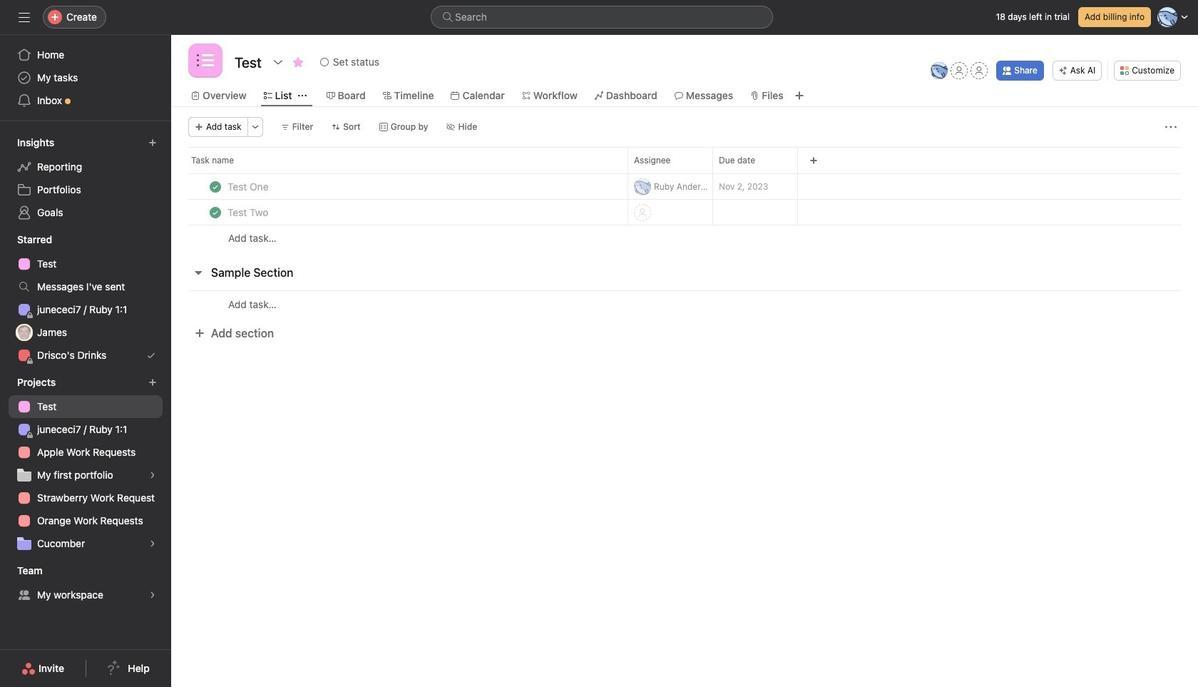 Task type: describe. For each thing, give the bounding box(es) containing it.
header untitled section tree grid
[[171, 173, 1199, 251]]

Completed checkbox
[[207, 204, 224, 221]]

completed image for task name text box
[[207, 204, 224, 221]]

collapse task list for this group image
[[193, 267, 204, 278]]

test two cell
[[171, 199, 628, 226]]

new project or portfolio image
[[148, 378, 157, 387]]

test one cell
[[171, 173, 628, 200]]

insights element
[[0, 130, 171, 227]]

see details, my workspace image
[[148, 591, 157, 599]]

0 horizontal spatial more actions image
[[251, 123, 260, 131]]

see details, cucomber image
[[148, 539, 157, 548]]

1 horizontal spatial more actions image
[[1166, 121, 1177, 133]]

add tab image
[[794, 90, 805, 101]]

remove from starred image
[[292, 56, 304, 68]]

global element
[[0, 35, 171, 121]]

show options image
[[272, 56, 284, 68]]

projects element
[[0, 370, 171, 558]]

list image
[[197, 52, 214, 69]]

manage project members image
[[931, 62, 949, 79]]

Task name text field
[[225, 179, 273, 194]]



Task type: vqa. For each thing, say whether or not it's contained in the screenshot.
the rightmost Mark complete image
no



Task type: locate. For each thing, give the bounding box(es) containing it.
completed image inside the "test one" cell
[[207, 178, 224, 195]]

completed image down completed checkbox
[[207, 204, 224, 221]]

Completed checkbox
[[207, 178, 224, 195]]

completed image for task name text field
[[207, 178, 224, 195]]

completed image up completed option at top left
[[207, 178, 224, 195]]

add field image
[[810, 156, 819, 165]]

list box
[[431, 6, 774, 29]]

completed image
[[207, 178, 224, 195], [207, 204, 224, 221]]

completed image inside test two cell
[[207, 204, 224, 221]]

teams element
[[0, 558, 171, 609]]

row
[[171, 147, 1199, 173], [188, 173, 1182, 174], [171, 173, 1199, 200], [171, 199, 1199, 226], [171, 225, 1199, 251], [171, 290, 1199, 318]]

1 vertical spatial completed image
[[207, 204, 224, 221]]

2 completed image from the top
[[207, 204, 224, 221]]

Task name text field
[[225, 205, 273, 219]]

see details, my first portfolio image
[[148, 471, 157, 480]]

1 completed image from the top
[[207, 178, 224, 195]]

None text field
[[231, 49, 265, 75]]

starred element
[[0, 227, 171, 370]]

new insights image
[[148, 138, 157, 147]]

tab actions image
[[298, 91, 307, 100]]

0 vertical spatial completed image
[[207, 178, 224, 195]]

hide sidebar image
[[19, 11, 30, 23]]

more actions image
[[1166, 121, 1177, 133], [251, 123, 260, 131]]



